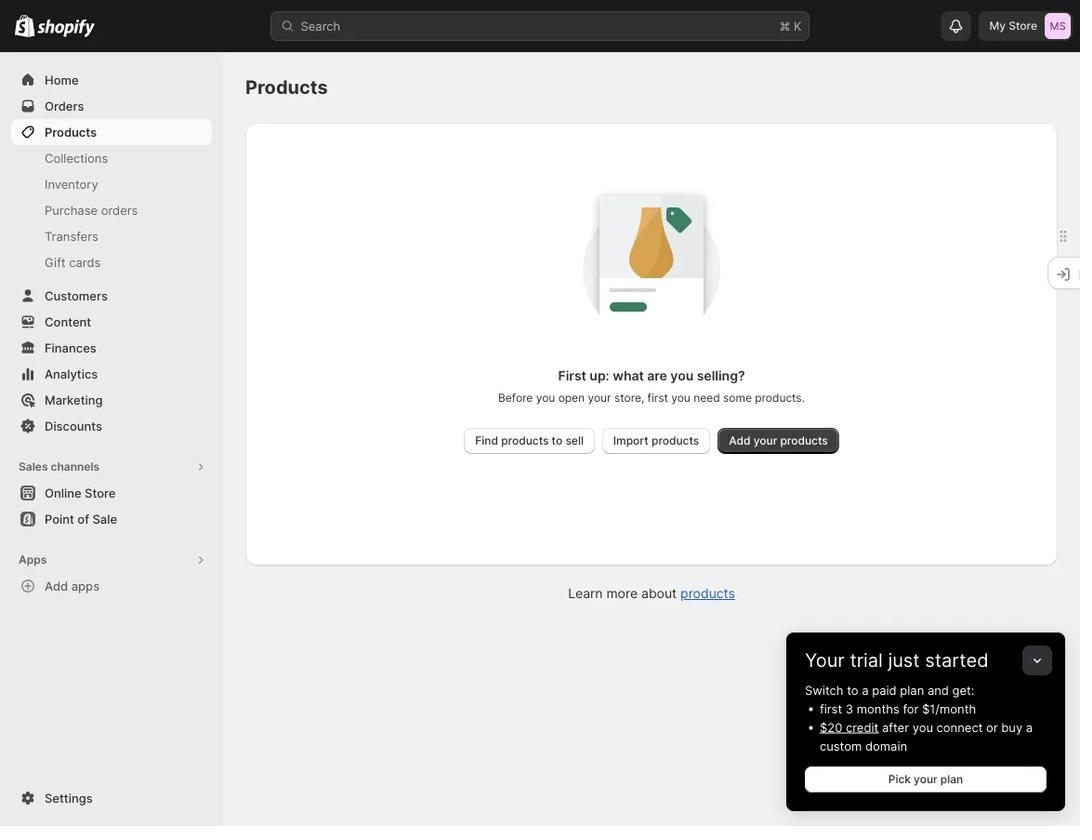 Task type: describe. For each thing, give the bounding box(es) containing it.
add your products
[[730, 434, 829, 447]]

home
[[45, 73, 79, 87]]

you inside after you connect or buy a custom domain
[[913, 720, 934, 734]]

my store image
[[1046, 13, 1072, 39]]

what
[[613, 368, 645, 384]]

switch
[[806, 683, 844, 697]]

point of sale link
[[11, 506, 212, 532]]

you left open in the right top of the page
[[536, 391, 556, 405]]

for
[[904, 701, 919, 716]]

point of sale
[[45, 512, 117, 526]]

0 horizontal spatial shopify image
[[15, 15, 35, 37]]

sales channels button
[[11, 454, 212, 480]]

products right about
[[681, 586, 736, 601]]

finances
[[45, 340, 97, 355]]

first up: what are you selling?
[[559, 368, 746, 384]]

point
[[45, 512, 74, 526]]

customers
[[45, 288, 108, 303]]

apps
[[71, 579, 100, 593]]

before
[[499, 391, 533, 405]]

products inside button
[[652, 434, 700, 447]]

finances link
[[11, 335, 212, 361]]

my
[[990, 19, 1007, 33]]

your trial just started button
[[787, 633, 1066, 672]]

started
[[926, 649, 989, 672]]

import
[[614, 434, 649, 447]]

purchase orders link
[[11, 197, 212, 223]]

orders
[[101, 203, 138, 217]]

analytics link
[[11, 361, 212, 387]]

connect
[[937, 720, 984, 734]]

some
[[724, 391, 752, 405]]

first 3 months for $1/month
[[820, 701, 977, 716]]

about
[[642, 586, 677, 601]]

settings
[[45, 791, 93, 805]]

$1/month
[[923, 701, 977, 716]]

just
[[889, 649, 921, 672]]

gift cards link
[[11, 249, 212, 275]]

open
[[559, 391, 585, 405]]

products link
[[11, 119, 212, 145]]

your for pick your plan
[[915, 773, 938, 786]]

purchase orders
[[45, 203, 138, 217]]

search
[[301, 19, 341, 33]]

online store
[[45, 486, 116, 500]]

$20 credit
[[820, 720, 879, 734]]

sales channels
[[19, 460, 100, 473]]

need
[[694, 391, 721, 405]]

add apps button
[[11, 573, 212, 599]]

1 horizontal spatial shopify image
[[37, 19, 95, 38]]

learn more about products
[[569, 586, 736, 601]]

online
[[45, 486, 82, 500]]

orders link
[[11, 93, 212, 119]]

a inside after you connect or buy a custom domain
[[1027, 720, 1034, 734]]

point of sale button
[[0, 506, 223, 532]]

k
[[794, 19, 802, 33]]

1 horizontal spatial products
[[246, 76, 328, 99]]

your for add your products
[[754, 434, 778, 447]]

of
[[78, 512, 89, 526]]

add your products link
[[718, 428, 840, 454]]

pick your plan
[[889, 773, 964, 786]]

you left need
[[672, 391, 691, 405]]

⌘ k
[[780, 19, 802, 33]]

buy
[[1002, 720, 1023, 734]]

customers link
[[11, 283, 212, 309]]

products right find
[[502, 434, 549, 447]]

are
[[648, 368, 668, 384]]

your trial just started element
[[787, 681, 1066, 811]]

gift cards
[[45, 255, 101, 269]]

1 vertical spatial products
[[45, 125, 97, 139]]

inventory
[[45, 177, 98, 191]]

discounts
[[45, 419, 102, 433]]

apps button
[[11, 547, 212, 573]]

store for online store
[[85, 486, 116, 500]]

0 horizontal spatial a
[[863, 683, 869, 697]]

up:
[[590, 368, 610, 384]]

cards
[[69, 255, 101, 269]]

selling?
[[697, 368, 746, 384]]

my store
[[990, 19, 1038, 33]]

custom
[[820, 739, 863, 753]]

more
[[607, 586, 638, 601]]



Task type: vqa. For each thing, say whether or not it's contained in the screenshot.
connect
yes



Task type: locate. For each thing, give the bounding box(es) containing it.
and
[[928, 683, 950, 697]]

2 vertical spatial your
[[915, 773, 938, 786]]

0 vertical spatial products
[[246, 76, 328, 99]]

content link
[[11, 309, 212, 335]]

1 vertical spatial store
[[85, 486, 116, 500]]

1 vertical spatial your
[[754, 434, 778, 447]]

products
[[246, 76, 328, 99], [45, 125, 97, 139]]

a
[[863, 683, 869, 697], [1027, 720, 1034, 734]]

find
[[476, 434, 499, 447]]

add inside button
[[45, 579, 68, 593]]

first down are
[[648, 391, 669, 405]]

0 vertical spatial a
[[863, 683, 869, 697]]

store right the my
[[1010, 19, 1038, 33]]

add left apps
[[45, 579, 68, 593]]

0 horizontal spatial plan
[[901, 683, 925, 697]]

store,
[[615, 391, 645, 405]]

before you open your store, first you need some products.
[[499, 391, 806, 405]]

find products to sell link
[[464, 428, 595, 454]]

0 vertical spatial to
[[552, 434, 563, 447]]

plan down after you connect or buy a custom domain
[[941, 773, 964, 786]]

after
[[883, 720, 910, 734]]

1 vertical spatial add
[[45, 579, 68, 593]]

your
[[588, 391, 612, 405], [754, 434, 778, 447], [915, 773, 938, 786]]

to inside your trial just started element
[[848, 683, 859, 697]]

transfers
[[45, 229, 98, 243]]

products down search
[[246, 76, 328, 99]]

0 horizontal spatial to
[[552, 434, 563, 447]]

discounts link
[[11, 413, 212, 439]]

inventory link
[[11, 171, 212, 197]]

0 vertical spatial plan
[[901, 683, 925, 697]]

0 horizontal spatial products
[[45, 125, 97, 139]]

store up sale
[[85, 486, 116, 500]]

1 horizontal spatial to
[[848, 683, 859, 697]]

pick
[[889, 773, 912, 786]]

1 vertical spatial to
[[848, 683, 859, 697]]

learn
[[569, 586, 603, 601]]

1 horizontal spatial a
[[1027, 720, 1034, 734]]

add for add apps
[[45, 579, 68, 593]]

first inside your trial just started element
[[820, 701, 843, 716]]

shopify image
[[15, 15, 35, 37], [37, 19, 95, 38]]

transfers link
[[11, 223, 212, 249]]

3
[[846, 701, 854, 716]]

products
[[502, 434, 549, 447], [652, 434, 700, 447], [781, 434, 829, 447], [681, 586, 736, 601]]

0 vertical spatial store
[[1010, 19, 1038, 33]]

2 horizontal spatial your
[[915, 773, 938, 786]]

1 vertical spatial plan
[[941, 773, 964, 786]]

store for my store
[[1010, 19, 1038, 33]]

add down the some
[[730, 434, 751, 447]]

import products button
[[603, 428, 711, 454]]

a right buy
[[1027, 720, 1034, 734]]

1 horizontal spatial first
[[820, 701, 843, 716]]

or
[[987, 720, 999, 734]]

your
[[806, 649, 845, 672]]

add for add your products
[[730, 434, 751, 447]]

to left sell
[[552, 434, 563, 447]]

⌘
[[780, 19, 791, 33]]

0 vertical spatial your
[[588, 391, 612, 405]]

settings link
[[11, 785, 212, 811]]

collections link
[[11, 145, 212, 171]]

first
[[559, 368, 587, 384]]

0 horizontal spatial store
[[85, 486, 116, 500]]

you right are
[[671, 368, 694, 384]]

0 horizontal spatial add
[[45, 579, 68, 593]]

products.
[[756, 391, 806, 405]]

online store button
[[0, 480, 223, 506]]

$20
[[820, 720, 843, 734]]

pick your plan link
[[806, 767, 1047, 793]]

your down products.
[[754, 434, 778, 447]]

collections
[[45, 151, 108, 165]]

1 vertical spatial first
[[820, 701, 843, 716]]

credit
[[846, 720, 879, 734]]

your down "up:"
[[588, 391, 612, 405]]

products up collections
[[45, 125, 97, 139]]

trial
[[851, 649, 884, 672]]

a left the paid
[[863, 683, 869, 697]]

your trial just started
[[806, 649, 989, 672]]

0 vertical spatial first
[[648, 391, 669, 405]]

1 vertical spatial a
[[1027, 720, 1034, 734]]

marketing
[[45, 393, 103, 407]]

plan up for
[[901, 683, 925, 697]]

home link
[[11, 67, 212, 93]]

domain
[[866, 739, 908, 753]]

1 horizontal spatial your
[[754, 434, 778, 447]]

products right import
[[652, 434, 700, 447]]

store
[[1010, 19, 1038, 33], [85, 486, 116, 500]]

first
[[648, 391, 669, 405], [820, 701, 843, 716]]

1 horizontal spatial plan
[[941, 773, 964, 786]]

0 horizontal spatial your
[[588, 391, 612, 405]]

after you connect or buy a custom domain
[[820, 720, 1034, 753]]

sale
[[92, 512, 117, 526]]

you down for
[[913, 720, 934, 734]]

1 horizontal spatial add
[[730, 434, 751, 447]]

your right the pick
[[915, 773, 938, 786]]

store inside "link"
[[85, 486, 116, 500]]

months
[[857, 701, 900, 716]]

to up 3
[[848, 683, 859, 697]]

sell
[[566, 434, 584, 447]]

purchase
[[45, 203, 98, 217]]

0 vertical spatial add
[[730, 434, 751, 447]]

$20 credit link
[[820, 720, 879, 734]]

find products to sell
[[476, 434, 584, 447]]

channels
[[51, 460, 100, 473]]

0 horizontal spatial first
[[648, 391, 669, 405]]

online store link
[[11, 480, 212, 506]]

apps
[[19, 553, 47, 567]]

sales
[[19, 460, 48, 473]]

paid
[[873, 683, 897, 697]]

you
[[671, 368, 694, 384], [536, 391, 556, 405], [672, 391, 691, 405], [913, 720, 934, 734]]

content
[[45, 314, 91, 329]]

1 horizontal spatial store
[[1010, 19, 1038, 33]]

add apps
[[45, 579, 100, 593]]

marketing link
[[11, 387, 212, 413]]

first left 3
[[820, 701, 843, 716]]

switch to a paid plan and get:
[[806, 683, 975, 697]]

products link
[[681, 586, 736, 601]]

analytics
[[45, 367, 98, 381]]

gift
[[45, 255, 66, 269]]

products down products.
[[781, 434, 829, 447]]

import products
[[614, 434, 700, 447]]



